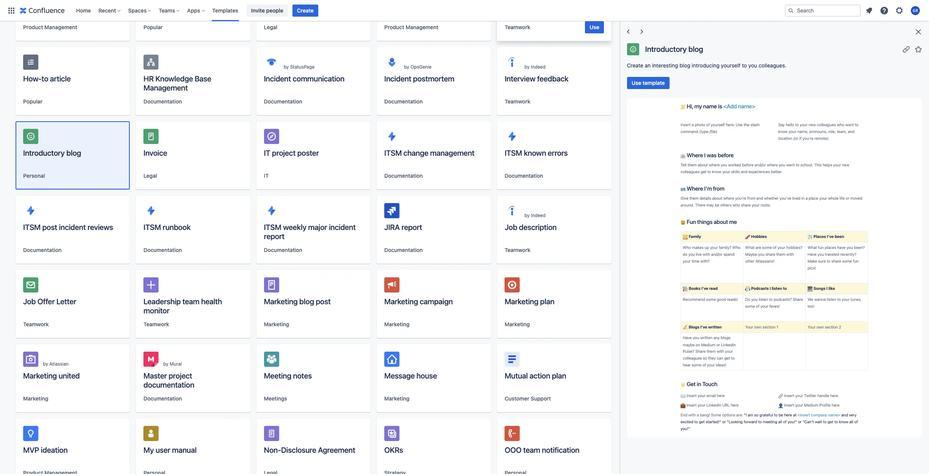 Task type: vqa. For each thing, say whether or not it's contained in the screenshot.


Task type: describe. For each thing, give the bounding box(es) containing it.
documentation for change
[[385, 173, 423, 179]]

documentation
[[144, 381, 194, 390]]

recent button
[[96, 4, 124, 17]]

by indeed for feedback
[[525, 64, 546, 70]]

indeed for feedback
[[531, 64, 546, 70]]

action
[[530, 372, 551, 381]]

close image
[[914, 27, 923, 36]]

create for create an interesting blog introducing yourself to you colleagues.
[[627, 62, 644, 69]]

hr
[[144, 74, 154, 83]]

job description
[[505, 223, 557, 232]]

documentation button for post
[[23, 247, 62, 254]]

base
[[195, 74, 211, 83]]

documentation button for communication
[[264, 98, 302, 106]]

article
[[50, 74, 71, 83]]

create an interesting blog introducing yourself to you colleagues.
[[627, 62, 787, 69]]

personal
[[23, 173, 45, 179]]

documentation for post
[[23, 247, 62, 254]]

invoice
[[144, 149, 167, 158]]

1 product management from the left
[[23, 24, 77, 30]]

create link
[[293, 4, 318, 17]]

meetings button
[[264, 396, 287, 403]]

documentation button for known
[[505, 172, 543, 180]]

yourself
[[721, 62, 741, 69]]

itsm weekly major incident report
[[264, 223, 356, 241]]

2 product management from the left
[[385, 24, 439, 30]]

knowledge
[[155, 74, 193, 83]]

introducing
[[692, 62, 720, 69]]

change
[[404, 149, 429, 158]]

united
[[59, 372, 80, 381]]

by for communication
[[284, 64, 289, 70]]

ooo team notification button
[[497, 419, 612, 475]]

how-to article
[[23, 74, 71, 83]]

indeed for description
[[531, 213, 546, 219]]

documentation for communication
[[264, 98, 302, 105]]

known
[[524, 149, 546, 158]]

you
[[749, 62, 758, 69]]

0 vertical spatial report
[[402, 223, 422, 232]]

star introductory blog image
[[914, 45, 923, 54]]

itsm for itsm weekly major incident report
[[264, 223, 282, 232]]

okrs
[[385, 446, 403, 455]]

1 vertical spatial introductory blog
[[23, 149, 81, 158]]

marketing button for marketing blog post
[[264, 321, 289, 329]]

teamwork button for job offer letter
[[23, 321, 49, 329]]

documentation button for change
[[385, 172, 423, 180]]

incident postmortem
[[385, 74, 455, 83]]

by mural
[[163, 362, 182, 367]]

non-disclosure agreement
[[264, 446, 355, 455]]

0 vertical spatial plan
[[540, 298, 555, 306]]

help icon image
[[880, 6, 889, 15]]

team for leadership
[[183, 298, 200, 306]]

incident for incident postmortem
[[385, 74, 412, 83]]

non-disclosure agreement button
[[256, 419, 371, 475]]

0 horizontal spatial legal
[[144, 173, 157, 179]]

home
[[76, 7, 91, 13]]

marketing button for marketing campaign
[[385, 321, 410, 329]]

previous template image
[[624, 27, 633, 36]]

global element
[[5, 0, 784, 21]]

home link
[[74, 4, 93, 17]]

itsm for itsm runbook
[[144, 223, 161, 232]]

it for it project poster
[[264, 149, 270, 158]]

teams
[[159, 7, 175, 13]]

my user manual button
[[136, 419, 250, 475]]

management inside hr knowledge base management
[[144, 84, 188, 92]]

offer
[[37, 298, 55, 306]]

runbook
[[163, 223, 191, 232]]

manual
[[172, 446, 197, 455]]

apps
[[187, 7, 200, 13]]

project for master
[[169, 372, 192, 381]]

report inside itsm weekly major incident report
[[264, 232, 285, 241]]

0 vertical spatial to
[[742, 62, 747, 69]]

your profile and preferences image
[[911, 6, 920, 15]]

by opsgenie
[[404, 64, 432, 70]]

customer
[[505, 396, 530, 402]]

documentation for project
[[144, 396, 182, 402]]

management
[[430, 149, 475, 158]]

notification
[[542, 446, 580, 455]]

appswitcher icon image
[[7, 6, 16, 15]]

people
[[266, 7, 283, 13]]

1 vertical spatial plan
[[552, 372, 567, 381]]

meeting
[[264, 372, 292, 381]]

banner containing home
[[0, 0, 930, 21]]

1 horizontal spatial post
[[316, 298, 331, 306]]

spaces button
[[126, 4, 154, 17]]

customer support button
[[505, 396, 551, 403]]

message
[[385, 372, 415, 381]]

team for ooo
[[523, 446, 540, 455]]

use for use
[[590, 24, 600, 30]]

notes
[[293, 372, 312, 381]]

0 horizontal spatial management
[[44, 24, 77, 30]]

health
[[201, 298, 222, 306]]

atlassian
[[49, 362, 69, 367]]

itsm for itsm change management
[[385, 149, 402, 158]]

mutual
[[505, 372, 528, 381]]

invite people button
[[247, 4, 288, 17]]

opsgenie
[[411, 64, 432, 70]]

job for job offer letter
[[23, 298, 36, 306]]

1 vertical spatial introductory
[[23, 149, 65, 158]]

documentation button for knowledge
[[144, 98, 182, 106]]

0 vertical spatial legal
[[264, 24, 278, 30]]

templates
[[212, 7, 238, 13]]

disclosure
[[281, 446, 316, 455]]

colleagues.
[[759, 62, 787, 69]]

mvp
[[23, 446, 39, 455]]

interview feedback
[[505, 74, 569, 83]]

itsm runbook
[[144, 223, 191, 232]]

by atlassian
[[43, 362, 69, 367]]

ooo
[[505, 446, 522, 455]]

2 product from the left
[[385, 24, 404, 30]]

invite people
[[251, 7, 283, 13]]

by for project
[[163, 362, 169, 367]]

teamwork for interview feedback
[[505, 98, 531, 105]]

monitor
[[144, 307, 170, 315]]

share link image for star my user manual icon on the left bottom of page
[[220, 431, 229, 440]]

documentation button for report
[[385, 247, 423, 254]]

incident communication
[[264, 74, 345, 83]]

documentation button for runbook
[[144, 247, 182, 254]]

my
[[144, 446, 154, 455]]

by statuspage
[[284, 64, 315, 70]]

use for use template
[[632, 80, 642, 86]]

an
[[645, 62, 651, 69]]

Search field
[[785, 4, 861, 17]]

meeting notes
[[264, 372, 312, 381]]

documentation button for project
[[144, 396, 182, 403]]

okrs button
[[377, 419, 491, 475]]

use template
[[632, 80, 665, 86]]

teams button
[[157, 4, 183, 17]]

itsm for itsm post incident reviews
[[23, 223, 41, 232]]

1 incident from the left
[[59, 223, 86, 232]]

it project poster
[[264, 149, 319, 158]]



Task type: locate. For each thing, give the bounding box(es) containing it.
0 vertical spatial use
[[590, 24, 600, 30]]

product management
[[23, 24, 77, 30], [385, 24, 439, 30]]

search image
[[788, 7, 794, 13]]

incident left reviews
[[59, 223, 86, 232]]

create inside global element
[[297, 7, 314, 13]]

customer support
[[505, 396, 551, 402]]

marketing button for message house
[[385, 396, 410, 403]]

introductory up personal
[[23, 149, 65, 158]]

1 horizontal spatial legal
[[264, 24, 278, 30]]

indeed
[[531, 64, 546, 70], [531, 213, 546, 219]]

to left you
[[742, 62, 747, 69]]

introductory blog up interesting
[[646, 45, 704, 53]]

1 horizontal spatial product management
[[385, 24, 439, 30]]

incident down by opsgenie on the left top of page
[[385, 74, 412, 83]]

create left an
[[627, 62, 644, 69]]

documentation down documentation
[[144, 396, 182, 402]]

documentation button down hr knowledge base management
[[144, 98, 182, 106]]

message house
[[385, 372, 437, 381]]

2 incident from the left
[[329, 223, 356, 232]]

0 vertical spatial post
[[42, 223, 57, 232]]

1 share link image from the top
[[220, 357, 229, 366]]

teamwork for leadership team health monitor
[[144, 321, 169, 328]]

1 horizontal spatial project
[[272, 149, 296, 158]]

documentation down itsm runbook
[[144, 247, 182, 254]]

indeed up description
[[531, 213, 546, 219]]

use left template
[[632, 80, 642, 86]]

itsm for itsm known errors
[[505, 149, 522, 158]]

master project documentation
[[144, 372, 194, 390]]

feedback
[[537, 74, 569, 83]]

1 vertical spatial share link image
[[220, 431, 229, 440]]

mvp ideation button
[[16, 419, 130, 475]]

1 horizontal spatial product
[[385, 24, 404, 30]]

by
[[284, 64, 289, 70], [404, 64, 409, 70], [525, 64, 530, 70], [525, 213, 530, 219], [43, 362, 48, 367], [163, 362, 169, 367]]

1 vertical spatial popular
[[23, 98, 42, 105]]

legal down invite people 'button'
[[264, 24, 278, 30]]

legal down invoice
[[144, 173, 157, 179]]

reviews
[[88, 223, 113, 232]]

templates link
[[210, 4, 241, 17]]

0 vertical spatial it
[[264, 149, 270, 158]]

documentation down known
[[505, 173, 543, 179]]

1 vertical spatial post
[[316, 298, 331, 306]]

2 horizontal spatial management
[[406, 24, 439, 30]]

how-
[[23, 74, 42, 83]]

by for postmortem
[[404, 64, 409, 70]]

job
[[505, 223, 518, 232], [23, 298, 36, 306]]

1 horizontal spatial incident
[[329, 223, 356, 232]]

documentation for runbook
[[144, 247, 182, 254]]

1 vertical spatial report
[[264, 232, 285, 241]]

marketing button down marketing blog post
[[264, 321, 289, 329]]

spaces
[[128, 7, 147, 13]]

1 product from the left
[[23, 24, 43, 30]]

banner
[[0, 0, 930, 21]]

it up it button
[[264, 149, 270, 158]]

documentation down weekly
[[264, 247, 302, 254]]

by left mural
[[163, 362, 169, 367]]

share link image left star master project documentation icon
[[220, 357, 229, 366]]

0 vertical spatial share link image
[[220, 357, 229, 366]]

1 horizontal spatial to
[[742, 62, 747, 69]]

documentation for knowledge
[[144, 98, 182, 105]]

1 vertical spatial by indeed
[[525, 213, 546, 219]]

documentation for report
[[385, 247, 423, 254]]

job for job description
[[505, 223, 518, 232]]

documentation button for weekly
[[264, 247, 302, 254]]

marketing blog post
[[264, 298, 331, 306]]

my user manual
[[144, 446, 197, 455]]

campaign
[[420, 298, 453, 306]]

0 horizontal spatial to
[[42, 74, 48, 83]]

team right ooo
[[523, 446, 540, 455]]

incident
[[264, 74, 291, 83], [385, 74, 412, 83]]

by left opsgenie
[[404, 64, 409, 70]]

0 vertical spatial team
[[183, 298, 200, 306]]

major
[[308, 223, 327, 232]]

project inside 'master project documentation'
[[169, 372, 192, 381]]

1 by indeed from the top
[[525, 64, 546, 70]]

share link image for star master project documentation icon
[[220, 357, 229, 366]]

share link image
[[902, 45, 911, 54]]

1 vertical spatial to
[[42, 74, 48, 83]]

marketing button down 'message'
[[385, 396, 410, 403]]

1 horizontal spatial team
[[523, 446, 540, 455]]

user
[[156, 446, 170, 455]]

interview
[[505, 74, 536, 83]]

mvp ideation
[[23, 446, 68, 455]]

1 vertical spatial legal
[[144, 173, 157, 179]]

1 horizontal spatial report
[[402, 223, 422, 232]]

by for united
[[43, 362, 48, 367]]

by for description
[[525, 213, 530, 219]]

statuspage
[[290, 64, 315, 70]]

itsm known errors
[[505, 149, 568, 158]]

interesting
[[652, 62, 678, 69]]

0 horizontal spatial incident
[[264, 74, 291, 83]]

documentation for weekly
[[264, 247, 302, 254]]

0 vertical spatial introductory blog
[[646, 45, 704, 53]]

report down weekly
[[264, 232, 285, 241]]

documentation down incident postmortem
[[385, 98, 423, 105]]

popular down spaces popup button
[[144, 24, 163, 30]]

share link image left star my user manual icon on the left bottom of page
[[220, 431, 229, 440]]

1 horizontal spatial job
[[505, 223, 518, 232]]

documentation button down itsm post incident reviews at the left of page
[[23, 247, 62, 254]]

by indeed
[[525, 64, 546, 70], [525, 213, 546, 219]]

2 indeed from the top
[[531, 213, 546, 219]]

0 vertical spatial indeed
[[531, 64, 546, 70]]

0 horizontal spatial use
[[590, 24, 600, 30]]

team inside leadership team health monitor
[[183, 298, 200, 306]]

description
[[519, 223, 557, 232]]

notification icon image
[[865, 6, 874, 15]]

1 vertical spatial create
[[627, 62, 644, 69]]

star my user manual image
[[232, 431, 241, 440]]

communication
[[293, 74, 345, 83]]

use template button
[[627, 77, 670, 89]]

management down home link
[[44, 24, 77, 30]]

project
[[272, 149, 296, 158], [169, 372, 192, 381]]

teamwork button for interview feedback
[[505, 98, 531, 106]]

0 vertical spatial job
[[505, 223, 518, 232]]

use left previous template image on the right of page
[[590, 24, 600, 30]]

to left article
[[42, 74, 48, 83]]

marketing button down marketing plan
[[505, 321, 530, 329]]

1 vertical spatial it
[[264, 173, 269, 179]]

documentation button
[[144, 98, 182, 106], [264, 98, 302, 106], [385, 98, 423, 106], [385, 172, 423, 180], [505, 172, 543, 180], [23, 247, 62, 254], [144, 247, 182, 254], [264, 247, 302, 254], [385, 247, 423, 254], [144, 396, 182, 403]]

documentation button down incident communication
[[264, 98, 302, 106]]

popular
[[144, 24, 163, 30], [23, 98, 42, 105]]

1 indeed from the top
[[531, 64, 546, 70]]

by up the marketing united
[[43, 362, 48, 367]]

use
[[590, 24, 600, 30], [632, 80, 642, 86]]

documentation down jira report
[[385, 247, 423, 254]]

master
[[144, 372, 167, 381]]

product management down global element
[[385, 24, 439, 30]]

1 horizontal spatial use
[[632, 80, 642, 86]]

2 incident from the left
[[385, 74, 412, 83]]

2 it from the top
[[264, 173, 269, 179]]

0 vertical spatial create
[[297, 7, 314, 13]]

marketing button
[[264, 321, 289, 329], [385, 321, 410, 329], [505, 321, 530, 329], [23, 396, 48, 403], [385, 396, 410, 403]]

personal button
[[23, 172, 45, 180]]

popular down how-
[[23, 98, 42, 105]]

1 it from the top
[[264, 149, 270, 158]]

1 incident from the left
[[264, 74, 291, 83]]

documentation button down weekly
[[264, 247, 302, 254]]

by indeed up interview feedback
[[525, 64, 546, 70]]

weekly
[[283, 223, 307, 232]]

1 horizontal spatial introductory blog
[[646, 45, 704, 53]]

introductory blog
[[646, 45, 704, 53], [23, 149, 81, 158]]

0 horizontal spatial product
[[23, 24, 43, 30]]

by indeed for description
[[525, 213, 546, 219]]

0 vertical spatial introductory
[[646, 45, 687, 53]]

management down knowledge
[[144, 84, 188, 92]]

0 horizontal spatial introductory
[[23, 149, 65, 158]]

teamwork for job description
[[505, 247, 531, 254]]

errors
[[548, 149, 568, 158]]

1 vertical spatial team
[[523, 446, 540, 455]]

1 horizontal spatial incident
[[385, 74, 412, 83]]

project down mural
[[169, 372, 192, 381]]

documentation button down incident postmortem
[[385, 98, 423, 106]]

share link image
[[220, 357, 229, 366], [220, 431, 229, 440]]

postmortem
[[413, 74, 455, 83]]

documentation for known
[[505, 173, 543, 179]]

documentation button down known
[[505, 172, 543, 180]]

0 vertical spatial project
[[272, 149, 296, 158]]

incident for incident communication
[[264, 74, 291, 83]]

star master project documentation image
[[232, 357, 241, 366]]

plan
[[540, 298, 555, 306], [552, 372, 567, 381]]

0 vertical spatial by indeed
[[525, 64, 546, 70]]

project left poster
[[272, 149, 296, 158]]

0 horizontal spatial popular
[[23, 98, 42, 105]]

1 vertical spatial use
[[632, 80, 642, 86]]

marketing button for marketing plan
[[505, 321, 530, 329]]

use inside use button
[[590, 24, 600, 30]]

poster
[[297, 149, 319, 158]]

mutual action plan
[[505, 372, 567, 381]]

marketing button down the marketing united
[[23, 396, 48, 403]]

management down global element
[[406, 24, 439, 30]]

introductory blog up personal
[[23, 149, 81, 158]]

ideation
[[41, 446, 68, 455]]

incident right 'major'
[[329, 223, 356, 232]]

team left health
[[183, 298, 200, 306]]

product management down home link
[[23, 24, 77, 30]]

1 vertical spatial job
[[23, 298, 36, 306]]

ooo team notification
[[505, 446, 580, 455]]

by left statuspage
[[284, 64, 289, 70]]

meetings
[[264, 396, 287, 402]]

introductory up interesting
[[646, 45, 687, 53]]

0 horizontal spatial product management
[[23, 24, 77, 30]]

2 share link image from the top
[[220, 431, 229, 440]]

it button
[[264, 172, 269, 180]]

by for feedback
[[525, 64, 530, 70]]

agreement
[[318, 446, 355, 455]]

incident down by statuspage
[[264, 74, 291, 83]]

documentation button down change
[[385, 172, 423, 180]]

template
[[643, 80, 665, 86]]

documentation down itsm post incident reviews at the left of page
[[23, 247, 62, 254]]

jira
[[385, 223, 400, 232]]

documentation button for postmortem
[[385, 98, 423, 106]]

mural
[[170, 362, 182, 367]]

0 vertical spatial popular
[[144, 24, 163, 30]]

marketing button down marketing campaign
[[385, 321, 410, 329]]

settings icon image
[[895, 6, 905, 15]]

documentation button down documentation
[[144, 396, 182, 403]]

create for create
[[297, 7, 314, 13]]

1 vertical spatial project
[[169, 372, 192, 381]]

teamwork for job offer letter
[[23, 321, 49, 328]]

documentation down change
[[385, 173, 423, 179]]

project for it
[[272, 149, 296, 158]]

share link image inside my user manual button
[[220, 431, 229, 440]]

itsm post incident reviews
[[23, 223, 113, 232]]

itsm inside itsm weekly major incident report
[[264, 223, 282, 232]]

teamwork button
[[505, 24, 531, 31], [505, 98, 531, 106], [505, 247, 531, 254], [23, 321, 49, 329], [144, 321, 169, 329]]

0 horizontal spatial create
[[297, 7, 314, 13]]

1 horizontal spatial create
[[627, 62, 644, 69]]

report right the jira
[[402, 223, 422, 232]]

use inside 'use template' 'button'
[[632, 80, 642, 86]]

by up interview
[[525, 64, 530, 70]]

1 horizontal spatial popular
[[144, 24, 163, 30]]

0 horizontal spatial team
[[183, 298, 200, 306]]

use button
[[585, 21, 604, 33]]

job left description
[[505, 223, 518, 232]]

teamwork button for leadership team health monitor
[[144, 321, 169, 329]]

marketing button for marketing united
[[23, 396, 48, 403]]

it down it project poster
[[264, 173, 269, 179]]

marketing campaign
[[385, 298, 453, 306]]

by up job description
[[525, 213, 530, 219]]

itsm change management
[[385, 149, 475, 158]]

documentation button down itsm runbook
[[144, 247, 182, 254]]

teamwork button for job description
[[505, 247, 531, 254]]

marketing united
[[23, 372, 80, 381]]

team inside ooo team notification button
[[523, 446, 540, 455]]

0 horizontal spatial report
[[264, 232, 285, 241]]

job left offer
[[23, 298, 36, 306]]

next template image
[[638, 27, 647, 36]]

confluence image
[[20, 6, 65, 15], [20, 6, 65, 15]]

apps button
[[185, 4, 208, 17]]

blog
[[689, 45, 704, 53], [680, 62, 691, 69], [66, 149, 81, 158], [300, 298, 314, 306]]

create right people
[[297, 7, 314, 13]]

1 horizontal spatial management
[[144, 84, 188, 92]]

indeed up interview feedback
[[531, 64, 546, 70]]

it for it
[[264, 173, 269, 179]]

1 horizontal spatial introductory
[[646, 45, 687, 53]]

2 by indeed from the top
[[525, 213, 546, 219]]

legal
[[264, 24, 278, 30], [144, 173, 157, 179]]

leadership team health monitor
[[144, 298, 222, 315]]

invite
[[251, 7, 265, 13]]

0 horizontal spatial project
[[169, 372, 192, 381]]

0 horizontal spatial incident
[[59, 223, 86, 232]]

1 vertical spatial indeed
[[531, 213, 546, 219]]

documentation for postmortem
[[385, 98, 423, 105]]

incident inside itsm weekly major incident report
[[329, 223, 356, 232]]

0 horizontal spatial introductory blog
[[23, 149, 81, 158]]

0 horizontal spatial job
[[23, 298, 36, 306]]

by indeed up description
[[525, 213, 546, 219]]

0 horizontal spatial post
[[42, 223, 57, 232]]

marketing
[[264, 298, 298, 306], [385, 298, 418, 306], [505, 298, 539, 306], [264, 321, 289, 328], [385, 321, 410, 328], [505, 321, 530, 328], [23, 372, 57, 381], [23, 396, 48, 402], [385, 396, 410, 402]]

documentation down incident communication
[[264, 98, 302, 105]]

documentation down hr knowledge base management
[[144, 98, 182, 105]]

documentation button down jira report
[[385, 247, 423, 254]]

jira report
[[385, 223, 422, 232]]

team
[[183, 298, 200, 306], [523, 446, 540, 455]]



